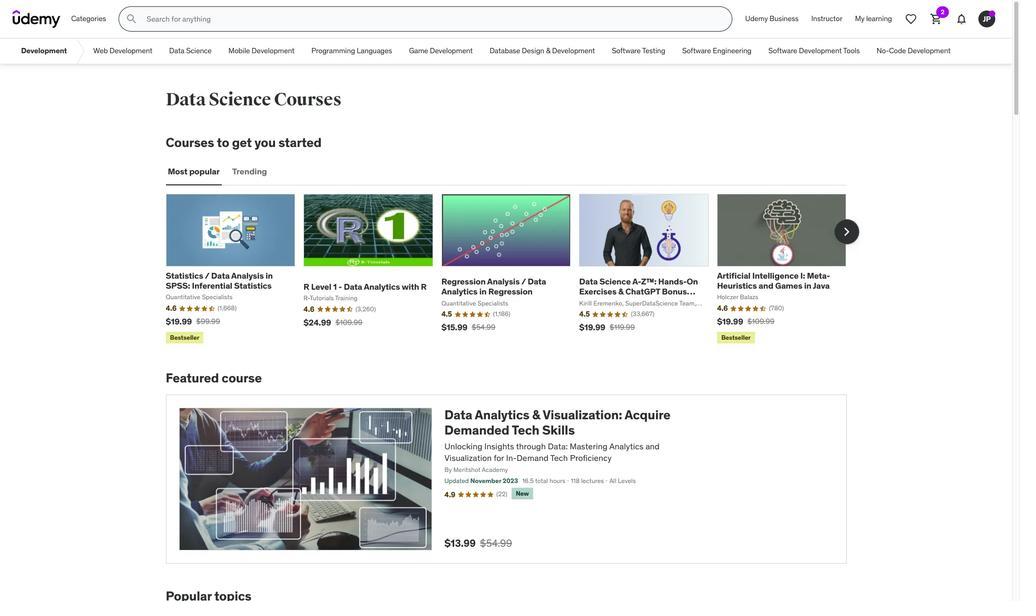 Task type: describe. For each thing, give the bounding box(es) containing it.
0 horizontal spatial statistics
[[166, 270, 203, 281]]

new
[[516, 490, 529, 497]]

development link
[[13, 38, 75, 64]]

5 development from the left
[[552, 46, 595, 55]]

meta-
[[807, 270, 830, 281]]

through
[[516, 441, 546, 451]]

total
[[535, 477, 548, 485]]

[2023]
[[579, 296, 605, 307]]

software engineering link
[[674, 38, 760, 64]]

artificial intelligence i: meta- heuristics and games in java link
[[717, 270, 830, 291]]

my
[[855, 14, 865, 23]]

course
[[222, 370, 262, 386]]

/ inside statistics / data analysis in spss: inferential statistics
[[205, 270, 209, 281]]

for
[[494, 453, 504, 463]]

languages
[[357, 46, 392, 55]]

code
[[889, 46, 906, 55]]

design
[[522, 46, 544, 55]]

udemy business
[[745, 14, 799, 23]]

engineering
[[713, 46, 752, 55]]

software for software engineering
[[682, 46, 711, 55]]

in inside statistics / data analysis in spss: inferential statistics
[[266, 270, 273, 281]]

artificial
[[717, 270, 751, 281]]

demand
[[517, 453, 548, 463]]

/ inside regression analysis / data analytics in regression
[[521, 276, 526, 287]]

data analytics & visualization: acquire demanded tech skills unlocking insights through data: mastering analytics and visualization for in-demand tech proficiency by meritshot academy
[[444, 407, 671, 474]]

web development
[[93, 46, 152, 55]]

analysis inside statistics / data analysis in spss: inferential statistics
[[231, 270, 264, 281]]

analytics up insights
[[475, 407, 530, 423]]

tools
[[843, 46, 860, 55]]

web
[[93, 46, 108, 55]]

level
[[311, 281, 331, 292]]

6 development from the left
[[799, 46, 842, 55]]

arrow pointing to subcategory menu links image
[[75, 38, 85, 64]]

my learning link
[[849, 6, 898, 32]]

software testing link
[[603, 38, 674, 64]]

udemy image
[[13, 10, 61, 28]]

1 horizontal spatial statistics
[[234, 280, 272, 291]]

$54.99
[[480, 537, 512, 550]]

r level 1 - data analytics with r
[[304, 281, 427, 292]]

no-code development link
[[868, 38, 959, 64]]

1 r from the left
[[304, 281, 309, 292]]

skills
[[542, 422, 575, 438]]

mobile development
[[228, 46, 295, 55]]

udemy business link
[[739, 6, 805, 32]]

programming
[[311, 46, 355, 55]]

submit search image
[[126, 13, 138, 25]]

game
[[409, 46, 428, 55]]

notifications image
[[955, 13, 968, 25]]

mobile development link
[[220, 38, 303, 64]]

games
[[775, 280, 802, 291]]

and inside "artificial intelligence i: meta- heuristics and games in java"
[[759, 280, 773, 291]]

data inside data science a-z™: hands-on exercises & chatgpt bonus [2023]
[[579, 276, 598, 287]]

(22)
[[496, 490, 507, 498]]

spss:
[[166, 280, 190, 291]]

heuristics
[[717, 280, 757, 291]]

exercises
[[579, 286, 617, 297]]

mastering
[[570, 441, 608, 451]]

z™:
[[641, 276, 657, 287]]

carousel element
[[166, 194, 859, 346]]

jp link
[[974, 6, 1000, 32]]

Search for anything text field
[[145, 10, 719, 28]]

on
[[687, 276, 698, 287]]

data inside statistics / data analysis in spss: inferential statistics
[[211, 270, 230, 281]]

proficiency
[[570, 453, 612, 463]]

software development tools
[[768, 46, 860, 55]]

regression analysis / data analytics in regression
[[441, 276, 546, 297]]

mobile
[[228, 46, 250, 55]]

wishlist image
[[905, 13, 917, 25]]

most popular button
[[166, 159, 222, 184]]

instructor link
[[805, 6, 849, 32]]

started
[[279, 134, 322, 151]]

chatgpt
[[625, 286, 660, 297]]

jp
[[983, 14, 991, 23]]

& inside data science a-z™: hands-on exercises & chatgpt bonus [2023]
[[618, 286, 624, 297]]

november
[[470, 477, 501, 485]]

1 vertical spatial courses
[[166, 134, 214, 151]]

trending
[[232, 166, 267, 177]]

-
[[339, 281, 342, 292]]

categories button
[[65, 6, 112, 32]]

4 development from the left
[[430, 46, 473, 55]]

16.5 total hours
[[522, 477, 565, 485]]

in inside regression analysis / data analytics in regression
[[479, 286, 487, 297]]

analytics inside regression analysis / data analytics in regression
[[441, 286, 478, 297]]

2023
[[503, 477, 518, 485]]

most
[[168, 166, 188, 177]]

visualization
[[444, 453, 492, 463]]

by
[[444, 466, 452, 474]]

programming languages
[[311, 46, 392, 55]]

my learning
[[855, 14, 892, 23]]

data science a-z™: hands-on exercises & chatgpt bonus [2023] link
[[579, 276, 698, 307]]

software testing
[[612, 46, 665, 55]]

$13.99 $54.99
[[444, 537, 512, 550]]

you have alerts image
[[989, 11, 995, 17]]

meritshot
[[453, 466, 481, 474]]

demanded
[[444, 422, 509, 438]]

instructor
[[811, 14, 842, 23]]

science for data science courses
[[209, 89, 271, 111]]

0 horizontal spatial tech
[[512, 422, 539, 438]]

data science courses
[[166, 89, 341, 111]]

$13.99
[[444, 537, 476, 550]]

no-code development
[[877, 46, 951, 55]]

no-
[[877, 46, 889, 55]]

software engineering
[[682, 46, 752, 55]]

data inside data analytics & visualization: acquire demanded tech skills unlocking insights through data: mastering analytics and visualization for in-demand tech proficiency by meritshot academy
[[444, 407, 472, 423]]

database design & development
[[490, 46, 595, 55]]

& for development
[[546, 46, 550, 55]]

data science a-z™: hands-on exercises & chatgpt bonus [2023]
[[579, 276, 698, 307]]



Task type: vqa. For each thing, say whether or not it's contained in the screenshot.
the rightmost 'Analysis'
yes



Task type: locate. For each thing, give the bounding box(es) containing it.
learning
[[866, 14, 892, 23]]

& left the a-
[[618, 286, 624, 297]]

development right design
[[552, 46, 595, 55]]

software for software testing
[[612, 46, 641, 55]]

118
[[571, 477, 580, 485]]

development right game
[[430, 46, 473, 55]]

0 vertical spatial science
[[186, 46, 212, 55]]

development left tools
[[799, 46, 842, 55]]

0 vertical spatial tech
[[512, 422, 539, 438]]

software left testing
[[612, 46, 641, 55]]

and
[[759, 280, 773, 291], [646, 441, 660, 451]]

artificial intelligence i: meta- heuristics and games in java
[[717, 270, 830, 291]]

118 lectures
[[571, 477, 604, 485]]

1 horizontal spatial in
[[479, 286, 487, 297]]

statistics
[[166, 270, 203, 281], [234, 280, 272, 291]]

2 horizontal spatial in
[[804, 280, 811, 291]]

with
[[402, 281, 419, 292]]

& inside data analytics & visualization: acquire demanded tech skills unlocking insights through data: mastering analytics and visualization for in-demand tech proficiency by meritshot academy
[[532, 407, 540, 423]]

hours
[[550, 477, 565, 485]]

1 horizontal spatial r
[[421, 281, 427, 292]]

2 r from the left
[[421, 281, 427, 292]]

business
[[770, 14, 799, 23]]

16.5
[[522, 477, 534, 485]]

acquire
[[625, 407, 671, 423]]

analytics
[[364, 281, 400, 292], [441, 286, 478, 297], [475, 407, 530, 423], [609, 441, 644, 451]]

0 vertical spatial and
[[759, 280, 773, 291]]

in inside "artificial intelligence i: meta- heuristics and games in java"
[[804, 280, 811, 291]]

development
[[21, 46, 67, 55], [109, 46, 152, 55], [252, 46, 295, 55], [430, 46, 473, 55], [552, 46, 595, 55], [799, 46, 842, 55], [908, 46, 951, 55]]

1 horizontal spatial courses
[[274, 89, 341, 111]]

0 horizontal spatial analysis
[[231, 270, 264, 281]]

2 vertical spatial science
[[599, 276, 631, 287]]

1 horizontal spatial tech
[[550, 453, 568, 463]]

1 horizontal spatial regression
[[488, 286, 533, 297]]

science left the a-
[[599, 276, 631, 287]]

analytics right with
[[441, 286, 478, 297]]

0 horizontal spatial and
[[646, 441, 660, 451]]

0 horizontal spatial software
[[612, 46, 641, 55]]

analytics up levels
[[609, 441, 644, 451]]

1 horizontal spatial software
[[682, 46, 711, 55]]

1 vertical spatial tech
[[550, 453, 568, 463]]

and left games
[[759, 280, 773, 291]]

0 horizontal spatial &
[[532, 407, 540, 423]]

3 software from the left
[[768, 46, 797, 55]]

r level 1 - data analytics with r link
[[304, 281, 427, 292]]

tech
[[512, 422, 539, 438], [550, 453, 568, 463]]

1 horizontal spatial /
[[521, 276, 526, 287]]

3 development from the left
[[252, 46, 295, 55]]

game development link
[[401, 38, 481, 64]]

science left mobile
[[186, 46, 212, 55]]

bonus
[[662, 286, 687, 297]]

software development tools link
[[760, 38, 868, 64]]

software left engineering
[[682, 46, 711, 55]]

r left level
[[304, 281, 309, 292]]

a-
[[632, 276, 641, 287]]

all
[[609, 477, 616, 485]]

& right design
[[546, 46, 550, 55]]

analysis
[[231, 270, 264, 281], [487, 276, 520, 287]]

1 vertical spatial and
[[646, 441, 660, 451]]

to
[[217, 134, 229, 151]]

categories
[[71, 14, 106, 23]]

science for data science
[[186, 46, 212, 55]]

in
[[266, 270, 273, 281], [804, 280, 811, 291], [479, 286, 487, 297]]

academy
[[482, 466, 508, 474]]

data inside regression analysis / data analytics in regression
[[528, 276, 546, 287]]

game development
[[409, 46, 473, 55]]

2 development from the left
[[109, 46, 152, 55]]

development right code
[[908, 46, 951, 55]]

courses up started
[[274, 89, 341, 111]]

next image
[[838, 223, 855, 240]]

1 software from the left
[[612, 46, 641, 55]]

0 horizontal spatial regression
[[441, 276, 486, 287]]

insights
[[484, 441, 514, 451]]

0 horizontal spatial in
[[266, 270, 273, 281]]

0 vertical spatial &
[[546, 46, 550, 55]]

1 vertical spatial &
[[618, 286, 624, 297]]

lectures
[[581, 477, 604, 485]]

1
[[333, 281, 337, 292]]

hands-
[[658, 276, 687, 287]]

2 horizontal spatial software
[[768, 46, 797, 55]]

unlocking
[[444, 441, 482, 451]]

2
[[941, 8, 945, 16]]

1 vertical spatial science
[[209, 89, 271, 111]]

1 horizontal spatial and
[[759, 280, 773, 291]]

& left skills
[[532, 407, 540, 423]]

popular
[[189, 166, 220, 177]]

software
[[612, 46, 641, 55], [682, 46, 711, 55], [768, 46, 797, 55]]

analytics left with
[[364, 281, 400, 292]]

most popular
[[168, 166, 220, 177]]

in-
[[506, 453, 517, 463]]

2 horizontal spatial &
[[618, 286, 624, 297]]

data science
[[169, 46, 212, 55]]

& for visualization:
[[532, 407, 540, 423]]

visualization:
[[543, 407, 622, 423]]

science inside data science a-z™: hands-on exercises & chatgpt bonus [2023]
[[599, 276, 631, 287]]

r right with
[[421, 281, 427, 292]]

data science link
[[161, 38, 220, 64]]

2 link
[[924, 6, 949, 32]]

database
[[490, 46, 520, 55]]

programming languages link
[[303, 38, 401, 64]]

0 horizontal spatial courses
[[166, 134, 214, 151]]

statistics / data analysis in spss: inferential statistics link
[[166, 270, 273, 291]]

software inside 'link'
[[682, 46, 711, 55]]

courses to get you started
[[166, 134, 322, 151]]

software for software development tools
[[768, 46, 797, 55]]

data:
[[548, 441, 568, 451]]

0 vertical spatial courses
[[274, 89, 341, 111]]

regression analysis / data analytics in regression link
[[441, 276, 546, 297]]

1 horizontal spatial analysis
[[487, 276, 520, 287]]

all levels
[[609, 477, 636, 485]]

shopping cart with 2 items image
[[930, 13, 943, 25]]

science
[[186, 46, 212, 55], [209, 89, 271, 111], [599, 276, 631, 287]]

science for data science a-z™: hands-on exercises & chatgpt bonus [2023]
[[599, 276, 631, 287]]

trending button
[[230, 159, 269, 184]]

0 horizontal spatial r
[[304, 281, 309, 292]]

courses
[[274, 89, 341, 111], [166, 134, 214, 151]]

tech up through
[[512, 422, 539, 438]]

intelligence
[[752, 270, 799, 281]]

courses up most popular
[[166, 134, 214, 151]]

1 development from the left
[[21, 46, 67, 55]]

4.9
[[444, 490, 455, 499]]

i:
[[800, 270, 805, 281]]

r
[[304, 281, 309, 292], [421, 281, 427, 292]]

updated
[[444, 477, 469, 485]]

&
[[546, 46, 550, 55], [618, 286, 624, 297], [532, 407, 540, 423]]

tech down data: at bottom
[[550, 453, 568, 463]]

development right web
[[109, 46, 152, 55]]

development right mobile
[[252, 46, 295, 55]]

2 vertical spatial &
[[532, 407, 540, 423]]

0 horizontal spatial /
[[205, 270, 209, 281]]

web development link
[[85, 38, 161, 64]]

science up get
[[209, 89, 271, 111]]

levels
[[618, 477, 636, 485]]

inferential
[[192, 280, 232, 291]]

and inside data analytics & visualization: acquire demanded tech skills unlocking insights through data: mastering analytics and visualization for in-demand tech proficiency by meritshot academy
[[646, 441, 660, 451]]

and down acquire
[[646, 441, 660, 451]]

2 software from the left
[[682, 46, 711, 55]]

software down business
[[768, 46, 797, 55]]

7 development from the left
[[908, 46, 951, 55]]

analysis inside regression analysis / data analytics in regression
[[487, 276, 520, 287]]

1 horizontal spatial &
[[546, 46, 550, 55]]

development down udemy image
[[21, 46, 67, 55]]



